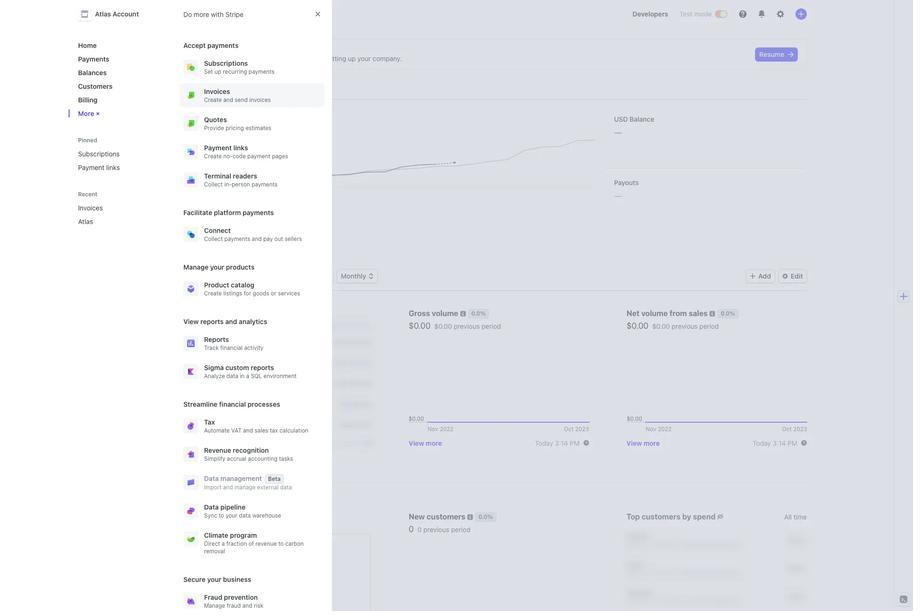 Task type: describe. For each thing, give the bounding box(es) containing it.
recent
[[78, 191, 97, 198]]

core navigation links element
[[74, 38, 165, 121]]

view more for gross volume
[[409, 440, 442, 448]]

home link
[[74, 38, 165, 53]]

show
[[278, 580, 293, 588]]

balance
[[630, 115, 654, 123]]

1 $5000.00 from the top
[[339, 400, 371, 408]]

$0.00 $0.00 previous period for net volume from sales
[[627, 321, 719, 331]]

recent element
[[69, 200, 172, 230]]

billing link
[[74, 92, 165, 108]]

1 vertical spatial payments
[[191, 309, 227, 318]]

payments inside connect collect payments and pay out sellers
[[224, 236, 250, 243]]

0 vertical spatial gross
[[191, 115, 209, 123]]

in for data
[[240, 373, 245, 380]]

accounting
[[248, 456, 278, 463]]

accept
[[183, 41, 206, 49]]

quotes
[[204, 116, 227, 124]]

pricing
[[226, 125, 244, 132]]

send
[[235, 96, 248, 103]]

edit button
[[779, 270, 807, 283]]

net volume from sales
[[627, 309, 708, 318]]

billing
[[78, 96, 98, 104]]

search
[[200, 10, 222, 18]]

set
[[204, 68, 213, 75]]

1 view more from the left
[[191, 440, 224, 448]]

your up time period.
[[207, 576, 221, 584]]

pm for gross volume
[[570, 440, 580, 448]]

no
[[209, 580, 218, 588]]

analyze
[[204, 373, 225, 380]]

toolbar containing add
[[746, 270, 807, 283]]

pinned element
[[74, 146, 165, 175]]

a inside climate program direct a fraction of revenue to carbon removal
[[222, 541, 225, 548]]

create for payment links
[[204, 153, 222, 160]]

streamline financial processes element
[[180, 414, 325, 560]]

payment for payment links
[[78, 164, 104, 172]]

0 horizontal spatial svg image
[[200, 47, 206, 53]]

previous for net volume from sales
[[672, 323, 698, 331]]

secure your business
[[183, 576, 251, 584]]

to inside "data pipeline sync to your data warehouse"
[[219, 513, 224, 520]]

view reports and analytics
[[183, 318, 267, 326]]

today for gross
[[535, 440, 553, 448]]

and left analytics
[[225, 318, 237, 326]]

accept payments element
[[180, 55, 325, 192]]

payments inside payments 'link'
[[78, 55, 109, 63]]

your inside "data pipeline sync to your data warehouse"
[[226, 513, 237, 520]]

+
[[94, 110, 103, 119]]

sync
[[204, 513, 217, 520]]

today 3:14 pm for gross volume
[[535, 440, 580, 448]]

from
[[670, 309, 687, 318]]

the
[[243, 55, 253, 63]]

pinned
[[78, 137, 97, 144]]

customers for new
[[427, 513, 466, 522]]

calculation
[[280, 428, 308, 435]]

data for reports
[[227, 373, 238, 380]]

12
[[210, 272, 217, 280]]

— inside the usd balance —
[[614, 127, 622, 138]]

catalog
[[231, 281, 254, 289]]

view for view more link related to net volume from sales
[[627, 440, 642, 448]]

payments inside no failed payments to show in selected time period.
[[238, 580, 268, 588]]

by
[[683, 513, 691, 522]]

failed payments
[[191, 513, 251, 522]]

payment for payment links create no-code payment pages
[[204, 144, 232, 152]]

$0.00 $0.00 previous period for gross volume
[[409, 321, 501, 331]]

products
[[226, 263, 255, 271]]

payments up connect collect payments and pay out sellers
[[243, 209, 274, 217]]

listings
[[223, 290, 242, 297]]

payments grid
[[191, 333, 371, 436]]

resume
[[760, 50, 785, 58]]

platform
[[214, 209, 241, 217]]

invoices
[[249, 96, 271, 103]]

pinned navigation links element
[[74, 136, 165, 175]]

customers for top
[[642, 513, 681, 522]]

more for first view more link from the left
[[208, 440, 224, 448]]

subscriptions for subscriptions set up recurring payments
[[204, 59, 248, 67]]

manage inside 'fraud prevention manage fraud and risk'
[[204, 603, 225, 610]]

atlas for atlas account
[[95, 10, 111, 18]]

terminal readers collect in-person payments
[[204, 172, 278, 188]]

import
[[204, 484, 222, 492]]

pipeline
[[221, 504, 246, 512]]

info image for gross volume
[[460, 311, 466, 317]]

invoices for invoices create and send invoices
[[204, 87, 230, 95]]

new customers
[[409, 513, 466, 522]]

payments inside 'terminal readers collect in-person payments'
[[252, 181, 278, 188]]

external
[[257, 484, 279, 492]]

create for product catalog
[[204, 290, 222, 297]]

track
[[204, 345, 219, 352]]

0 horizontal spatial reports
[[201, 318, 224, 326]]

payment links create no-code payment pages
[[204, 144, 288, 160]]

hidden image
[[718, 515, 723, 520]]

invoices for invoices
[[78, 204, 103, 212]]

customers
[[78, 82, 113, 90]]

services
[[278, 290, 300, 297]]

atlas inside stripe atlas application complete the application to continue setting up your company.
[[232, 46, 248, 54]]

sellers
[[285, 236, 302, 243]]

do
[[183, 10, 192, 18]]

do more with stripe
[[183, 10, 244, 18]]

streamline financial processes
[[183, 401, 280, 409]]

collect inside 'terminal readers collect in-person payments'
[[204, 181, 223, 188]]

payment
[[247, 153, 270, 160]]

and inside tax automate vat and sales tax calculation
[[243, 428, 253, 435]]

period for net volume from sales
[[700, 323, 719, 331]]

up inside stripe atlas application complete the application to continue setting up your company.
[[348, 55, 356, 63]]

add button
[[746, 270, 775, 283]]

oct
[[309, 272, 321, 280]]

fraud
[[204, 594, 222, 602]]

svg image inside 'resume' link
[[788, 52, 794, 57]]

more +
[[78, 110, 103, 119]]

complete
[[212, 55, 241, 63]]

0 vertical spatial gross volume
[[191, 115, 233, 123]]

view more link for gross volume
[[409, 440, 442, 448]]

secure
[[183, 576, 206, 584]]

streamline
[[183, 401, 218, 409]]

data inside "data pipeline sync to your data warehouse"
[[239, 513, 251, 520]]

0 horizontal spatial today
[[191, 79, 228, 95]]

payment links
[[78, 164, 120, 172]]

code
[[233, 153, 246, 160]]

1 vertical spatial financial
[[219, 401, 246, 409]]

up inside subscriptions set up recurring payments
[[215, 68, 221, 75]]

3:14 for net volume from sales
[[773, 440, 786, 448]]

payments link
[[74, 51, 165, 67]]

selected
[[302, 580, 328, 588]]

facilitate platform payments
[[183, 209, 274, 217]]

atlas account
[[95, 10, 139, 18]]

to inside no failed payments to show in selected time period.
[[270, 580, 276, 588]]

payments up complete on the top of the page
[[207, 41, 239, 49]]

data for data management
[[204, 475, 219, 483]]

fraud
[[227, 603, 241, 610]]

risk
[[254, 603, 264, 610]]

sigma custom reports analyze data in a sql environment
[[204, 364, 297, 380]]

simplify
[[204, 456, 225, 463]]

balances
[[78, 69, 107, 77]]

your
[[191, 246, 219, 262]]

0 vertical spatial manage
[[183, 263, 209, 271]]

developers
[[633, 10, 668, 18]]

revenue
[[256, 541, 277, 548]]

data for manage
[[280, 484, 292, 492]]

vat
[[231, 428, 242, 435]]

time period.
[[209, 588, 246, 596]]

data pipeline sync to your data warehouse
[[204, 504, 281, 520]]

your inside stripe atlas application complete the application to continue setting up your company.
[[358, 55, 371, 63]]

no-
[[223, 153, 233, 160]]



Task type: vqa. For each thing, say whether or not it's contained in the screenshot.
Payment links's Create
yes



Task type: locate. For each thing, give the bounding box(es) containing it.
oct 18 button
[[256, 270, 334, 283]]

0 horizontal spatial links
[[106, 164, 120, 172]]

manage down fraud
[[204, 603, 225, 610]]

links inside payment links create no-code payment pages
[[234, 144, 248, 152]]

0 vertical spatial a
[[246, 373, 249, 380]]

data down custom
[[227, 373, 238, 380]]

person
[[232, 181, 250, 188]]

$15,000.00
[[333, 380, 371, 388]]

analytics
[[239, 318, 267, 326]]

0 horizontal spatial 3:14
[[555, 440, 568, 448]]

invoices link
[[74, 200, 151, 216]]

0 vertical spatial reports
[[201, 318, 224, 326]]

create up quotes
[[204, 96, 222, 103]]

create left no-
[[204, 153, 222, 160]]

create
[[204, 96, 222, 103], [204, 153, 222, 160], [204, 290, 222, 297]]

3 create from the top
[[204, 290, 222, 297]]

spend
[[693, 513, 716, 522]]

last 12 months button
[[191, 270, 255, 283]]

fraud prevention manage fraud and risk
[[204, 594, 264, 610]]

1 vertical spatial gross
[[409, 309, 430, 318]]

reports up 'reports'
[[201, 318, 224, 326]]

financial down 'reports'
[[220, 345, 243, 352]]

application
[[249, 46, 284, 54], [254, 55, 288, 63]]

payments down 'the'
[[249, 68, 275, 75]]

financial inside reports track financial activity
[[220, 345, 243, 352]]

0 horizontal spatial today 3:14 pm
[[535, 440, 580, 448]]

in right the show on the bottom of page
[[295, 580, 301, 588]]

previous for new customers
[[424, 526, 450, 534]]

1 data from the top
[[204, 475, 219, 483]]

with
[[211, 10, 224, 18]]

0 horizontal spatial subscriptions
[[78, 150, 120, 158]]

0 horizontal spatial view more
[[191, 440, 224, 448]]

gross volume
[[191, 115, 233, 123], [409, 309, 458, 318]]

1 vertical spatial atlas
[[232, 46, 248, 54]]

1 horizontal spatial payment
[[204, 144, 232, 152]]

view more
[[191, 440, 224, 448], [409, 440, 442, 448], [627, 440, 660, 448]]

1 vertical spatial stripe
[[212, 46, 230, 54]]

row
[[627, 611, 807, 612]]

subscriptions set up recurring payments
[[204, 59, 275, 75]]

data up import
[[204, 475, 219, 483]]

stripe right with
[[226, 10, 244, 18]]

Search search field
[[185, 5, 451, 23]]

atlas account button
[[78, 8, 148, 21]]

0 horizontal spatial volume
[[211, 115, 233, 123]]

payments up your overview
[[224, 236, 250, 243]]

0 vertical spatial invoices
[[204, 87, 230, 95]]

custom
[[226, 364, 249, 372]]

0 vertical spatial $5000.00
[[339, 400, 371, 408]]

customers up 0 0 previous period
[[427, 513, 466, 522]]

accrual
[[227, 456, 246, 463]]

atlas
[[95, 10, 111, 18], [232, 46, 248, 54], [78, 218, 93, 226]]

in for show
[[295, 580, 301, 588]]

1 today 3:14 pm from the left
[[535, 440, 580, 448]]

new
[[409, 513, 425, 522]]

previous
[[454, 323, 480, 331], [672, 323, 698, 331], [424, 526, 450, 534]]

1 vertical spatial —
[[614, 190, 622, 201]]

automate
[[204, 428, 230, 435]]

1 vertical spatial $5000.00
[[339, 421, 371, 429]]

stripe inside stripe atlas application complete the application to continue setting up your company.
[[212, 46, 230, 54]]

stripe up complete on the top of the page
[[212, 46, 230, 54]]

2 horizontal spatial data
[[280, 484, 292, 492]]

payment up no-
[[204, 144, 232, 152]]

payment links link
[[74, 160, 165, 175]]

application right 'the'
[[254, 55, 288, 63]]

payments up balances
[[78, 55, 109, 63]]

2 today 3:14 pm from the left
[[753, 440, 798, 448]]

in inside sigma custom reports analyze data in a sql environment
[[240, 373, 245, 380]]

0 horizontal spatial invoices
[[78, 204, 103, 212]]

2 $0.00 $0.00 previous period from the left
[[627, 321, 719, 331]]

1 vertical spatial create
[[204, 153, 222, 160]]

close menu image
[[315, 11, 321, 17]]

create inside payment links create no-code payment pages
[[204, 153, 222, 160]]

subscriptions inside subscriptions set up recurring payments
[[204, 59, 248, 67]]

create down product
[[204, 290, 222, 297]]

0 vertical spatial payments
[[78, 55, 109, 63]]

today for net
[[753, 440, 771, 448]]

collect down terminal on the top of the page
[[204, 181, 223, 188]]

1 horizontal spatial subscriptions
[[204, 59, 248, 67]]

recurring
[[223, 68, 247, 75]]

data down beta
[[280, 484, 292, 492]]

account
[[113, 10, 139, 18]]

1 horizontal spatial a
[[246, 373, 249, 380]]

payments
[[78, 55, 109, 63], [191, 309, 227, 318]]

and left send
[[223, 96, 233, 103]]

— inside payouts —
[[614, 190, 622, 201]]

processes
[[248, 401, 280, 409]]

1 horizontal spatial period
[[482, 323, 501, 331]]

subscriptions up payment links
[[78, 150, 120, 158]]

0 vertical spatial up
[[348, 55, 356, 63]]

1 horizontal spatial gross
[[409, 309, 430, 318]]

2 view more from the left
[[409, 440, 442, 448]]

1 create from the top
[[204, 96, 222, 103]]

0 horizontal spatial sales
[[255, 428, 268, 435]]

1 vertical spatial payment
[[78, 164, 104, 172]]

$5000.00
[[339, 400, 371, 408], [339, 421, 371, 429]]

links for payment links create no-code payment pages
[[234, 144, 248, 152]]

0 inside 0 0 previous period
[[418, 526, 422, 534]]

2 info image from the left
[[710, 311, 715, 317]]

1 vertical spatial data
[[280, 484, 292, 492]]

invoices down set
[[204, 87, 230, 95]]

continue
[[297, 55, 324, 63]]

and inside invoices create and send invoices
[[223, 96, 233, 103]]

0 horizontal spatial payments
[[78, 55, 109, 63]]

application up 'the'
[[249, 46, 284, 54]]

a down climate
[[222, 541, 225, 548]]

manage up 'last'
[[183, 263, 209, 271]]

view more for net volume from sales
[[627, 440, 660, 448]]

invoices inside recent element
[[78, 204, 103, 212]]

a inside sigma custom reports analyze data in a sql environment
[[246, 373, 249, 380]]

0 horizontal spatial previous
[[424, 526, 450, 534]]

atlas left account
[[95, 10, 111, 18]]

product catalog create listings for goods or services
[[204, 281, 300, 297]]

up
[[348, 55, 356, 63], [215, 68, 221, 75]]

atlas for atlas link
[[78, 218, 93, 226]]

3:14 for gross volume
[[555, 440, 568, 448]]

atlas inside atlas link
[[78, 218, 93, 226]]

pm for net volume from sales
[[788, 440, 798, 448]]

1 $0.00 $0.00 previous period from the left
[[409, 321, 501, 331]]

info image
[[467, 515, 473, 521]]

— down payouts
[[614, 190, 622, 201]]

3 view more link from the left
[[627, 440, 660, 448]]

1 vertical spatial data
[[204, 504, 219, 512]]

0 vertical spatial data
[[204, 475, 219, 483]]

invoices down recent
[[78, 204, 103, 212]]

sales inside tax automate vat and sales tax calculation
[[255, 428, 268, 435]]

0 horizontal spatial gross volume
[[191, 115, 233, 123]]

0 vertical spatial create
[[204, 96, 222, 103]]

1 horizontal spatial data
[[239, 513, 251, 520]]

to left carbon at the left bottom of page
[[278, 541, 284, 548]]

and right vat
[[243, 428, 253, 435]]

create inside invoices create and send invoices
[[204, 96, 222, 103]]

readers
[[233, 172, 257, 180]]

payments up "prevention"
[[238, 580, 268, 588]]

activity
[[244, 345, 264, 352]]

to left the show on the bottom of page
[[270, 580, 276, 588]]

1 view more link from the left
[[191, 440, 224, 448]]

0 vertical spatial sales
[[689, 309, 708, 318]]

2 view more link from the left
[[409, 440, 442, 448]]

up right set
[[215, 68, 221, 75]]

period for new customers
[[451, 526, 471, 534]]

subscriptions up recurring
[[204, 59, 248, 67]]

more for view more link related to net volume from sales
[[644, 440, 660, 448]]

1 horizontal spatial payments
[[191, 309, 227, 318]]

collect down connect on the left of page
[[204, 236, 223, 243]]

payment inside pinned element
[[78, 164, 104, 172]]

1 collect from the top
[[204, 181, 223, 188]]

edit
[[791, 272, 803, 280]]

to right sync
[[219, 513, 224, 520]]

today 3:14 pm for net volume from sales
[[753, 440, 798, 448]]

failed
[[220, 580, 236, 588]]

reports track financial activity
[[204, 336, 264, 352]]

0 horizontal spatial period
[[451, 526, 471, 534]]

your
[[358, 55, 371, 63], [210, 263, 224, 271], [226, 513, 237, 520], [207, 576, 221, 584]]

and down data management
[[223, 484, 233, 492]]

2 horizontal spatial today
[[753, 440, 771, 448]]

figure
[[191, 141, 595, 188], [191, 141, 595, 188]]

and inside connect collect payments and pay out sellers
[[252, 236, 262, 243]]

period inside 0 0 previous period
[[451, 526, 471, 534]]

financial up vat
[[219, 401, 246, 409]]

links up code
[[234, 144, 248, 152]]

0 horizontal spatial payment
[[78, 164, 104, 172]]

data inside sigma custom reports analyze data in a sql environment
[[227, 373, 238, 380]]

data for data pipeline sync to your data warehouse
[[204, 504, 219, 512]]

reports
[[201, 318, 224, 326], [251, 364, 274, 372]]

2 customers from the left
[[642, 513, 681, 522]]

recognition
[[233, 447, 269, 455]]

1 horizontal spatial pm
[[788, 440, 798, 448]]

to left continue
[[289, 55, 295, 63]]

program
[[230, 532, 257, 540]]

for
[[244, 290, 251, 297]]

1 horizontal spatial 3:14
[[773, 440, 786, 448]]

estimates
[[246, 125, 271, 132]]

1 horizontal spatial reports
[[251, 364, 274, 372]]

0 vertical spatial collect
[[204, 181, 223, 188]]

add
[[759, 272, 771, 280]]

1 horizontal spatial today 3:14 pm
[[753, 440, 798, 448]]

last
[[195, 272, 208, 280]]

more for gross volume view more link
[[426, 440, 442, 448]]

manage your products
[[183, 263, 255, 271]]

2 horizontal spatial period
[[700, 323, 719, 331]]

sales
[[689, 309, 708, 318], [255, 428, 268, 435]]

1 horizontal spatial 0
[[418, 526, 422, 534]]

reports inside sigma custom reports analyze data in a sql environment
[[251, 364, 274, 372]]

tax automate vat and sales tax calculation
[[204, 419, 308, 435]]

1 vertical spatial subscriptions
[[78, 150, 120, 158]]

facilitate
[[183, 209, 212, 217]]

1 pm from the left
[[570, 440, 580, 448]]

setting
[[325, 55, 346, 63]]

0 vertical spatial —
[[614, 127, 622, 138]]

previous for gross volume
[[454, 323, 480, 331]]

$0.00
[[409, 321, 431, 331], [627, 321, 649, 331], [435, 323, 452, 331], [652, 323, 670, 331]]

sales right from
[[689, 309, 708, 318]]

your down pipeline
[[226, 513, 237, 520]]

a
[[246, 373, 249, 380], [222, 541, 225, 548]]

0 vertical spatial atlas
[[95, 10, 111, 18]]

2 create from the top
[[204, 153, 222, 160]]

payments down readers
[[252, 181, 278, 188]]

provide
[[204, 125, 224, 132]]

top
[[627, 513, 640, 522]]

svg image up set
[[200, 47, 206, 53]]

1 vertical spatial a
[[222, 541, 225, 548]]

business
[[223, 576, 251, 584]]

0 horizontal spatial view more link
[[191, 440, 224, 448]]

$25,000.00
[[333, 338, 371, 346]]

view for first view more link from the left
[[191, 440, 206, 448]]

2 horizontal spatial volume
[[642, 309, 668, 318]]

1 horizontal spatial today
[[535, 440, 553, 448]]

1 vertical spatial links
[[106, 164, 120, 172]]

mode
[[695, 10, 712, 18]]

in inside no failed payments to show in selected time period.
[[295, 580, 301, 588]]

0 horizontal spatial 0
[[409, 525, 414, 535]]

2 pm from the left
[[788, 440, 798, 448]]

links
[[234, 144, 248, 152], [106, 164, 120, 172]]

to inside climate program direct a fraction of revenue to carbon removal
[[278, 541, 284, 548]]

0 vertical spatial links
[[234, 144, 248, 152]]

0 horizontal spatial a
[[222, 541, 225, 548]]

1 horizontal spatial $0.00 $0.00 previous period
[[627, 321, 719, 331]]

1 horizontal spatial invoices
[[204, 87, 230, 95]]

your up last 12 months
[[210, 263, 224, 271]]

warehouse
[[252, 513, 281, 520]]

1 vertical spatial gross volume
[[409, 309, 458, 318]]

pages
[[272, 153, 288, 160]]

$22,000.00
[[333, 359, 371, 367]]

2 — from the top
[[614, 190, 622, 201]]

subscriptions inside "link"
[[78, 150, 120, 158]]

beta
[[268, 476, 281, 483]]

payments
[[207, 41, 239, 49], [249, 68, 275, 75], [252, 181, 278, 188], [243, 209, 274, 217], [224, 236, 250, 243], [214, 513, 251, 522], [238, 580, 268, 588]]

developers link
[[629, 7, 672, 22]]

subscriptions for subscriptions
[[78, 150, 120, 158]]

all time
[[785, 513, 807, 521]]

climate program direct a fraction of revenue to carbon removal
[[204, 532, 304, 555]]

2 data from the top
[[204, 504, 219, 512]]

stripe atlas application complete the application to continue setting up your company.
[[212, 46, 402, 63]]

carbon
[[285, 541, 304, 548]]

usd
[[614, 115, 628, 123]]

0 horizontal spatial atlas
[[78, 218, 93, 226]]

accept payments
[[183, 41, 239, 49]]

reports up sql
[[251, 364, 274, 372]]

0 vertical spatial financial
[[220, 345, 243, 352]]

0 vertical spatial subscriptions
[[204, 59, 248, 67]]

1 horizontal spatial svg image
[[788, 52, 794, 57]]

18
[[322, 272, 330, 280]]

1 customers from the left
[[427, 513, 466, 522]]

0 horizontal spatial pm
[[570, 440, 580, 448]]

collect inside connect collect payments and pay out sellers
[[204, 236, 223, 243]]

data down pipeline
[[239, 513, 251, 520]]

0 vertical spatial in
[[240, 373, 245, 380]]

— down the usd
[[614, 127, 622, 138]]

top customers by spend grid
[[627, 527, 807, 612]]

invoices inside invoices create and send invoices
[[204, 87, 230, 95]]

1 horizontal spatial view more link
[[409, 440, 442, 448]]

0 vertical spatial application
[[249, 46, 284, 54]]

climate
[[204, 532, 228, 540]]

1 3:14 from the left
[[555, 440, 568, 448]]

0 vertical spatial stripe
[[226, 10, 244, 18]]

terminal
[[204, 172, 231, 180]]

resume link
[[756, 48, 798, 61]]

in-
[[224, 181, 232, 188]]

view more link for net volume from sales
[[627, 440, 660, 448]]

view for gross volume view more link
[[409, 440, 424, 448]]

2 3:14 from the left
[[773, 440, 786, 448]]

0 horizontal spatial info image
[[460, 311, 466, 317]]

your left company.
[[358, 55, 371, 63]]

1 vertical spatial up
[[215, 68, 221, 75]]

volume for gross volume info image
[[432, 309, 458, 318]]

previous inside 0 0 previous period
[[424, 526, 450, 534]]

links for payment links
[[106, 164, 120, 172]]

and down "prevention"
[[242, 603, 252, 610]]

1 horizontal spatial up
[[348, 55, 356, 63]]

goods
[[253, 290, 269, 297]]

gross
[[191, 115, 209, 123], [409, 309, 430, 318]]

data inside "data pipeline sync to your data warehouse"
[[204, 504, 219, 512]]

sigma
[[204, 364, 224, 372]]

customers left by
[[642, 513, 681, 522]]

payments down pipeline
[[214, 513, 251, 522]]

2 horizontal spatial previous
[[672, 323, 698, 331]]

payment up recent
[[78, 164, 104, 172]]

net
[[627, 309, 640, 318]]

sales left tax
[[255, 428, 268, 435]]

and left pay
[[252, 236, 262, 243]]

svg image
[[200, 47, 206, 53], [788, 52, 794, 57]]

2 horizontal spatial view more link
[[627, 440, 660, 448]]

1 — from the top
[[614, 127, 622, 138]]

volume for info image associated with net volume from sales
[[642, 309, 668, 318]]

2 collect from the top
[[204, 236, 223, 243]]

up right setting
[[348, 55, 356, 63]]

recent navigation links element
[[69, 190, 172, 230]]

links down the subscriptions "link"
[[106, 164, 120, 172]]

data up sync
[[204, 504, 219, 512]]

1 horizontal spatial gross volume
[[409, 309, 458, 318]]

a left sql
[[246, 373, 249, 380]]

test
[[680, 10, 693, 18]]

1 vertical spatial invoices
[[78, 204, 103, 212]]

0 vertical spatial payment
[[204, 144, 232, 152]]

payment inside payment links create no-code payment pages
[[204, 144, 232, 152]]

atlas down recent
[[78, 218, 93, 226]]

create inside product catalog create listings for goods or services
[[204, 290, 222, 297]]

2 $5000.00 from the top
[[339, 421, 371, 429]]

to inside stripe atlas application complete the application to continue setting up your company.
[[289, 55, 295, 63]]

stripe
[[226, 10, 244, 18], [212, 46, 230, 54]]

toolbar
[[746, 270, 807, 283]]

3 view more from the left
[[627, 440, 660, 448]]

0 horizontal spatial customers
[[427, 513, 466, 522]]

1 vertical spatial application
[[254, 55, 288, 63]]

payments inside subscriptions set up recurring payments
[[249, 68, 275, 75]]

info image
[[460, 311, 466, 317], [710, 311, 715, 317]]

and inside 'fraud prevention manage fraud and risk'
[[242, 603, 252, 610]]

in down custom
[[240, 373, 245, 380]]

1 horizontal spatial volume
[[432, 309, 458, 318]]

atlas inside atlas account button
[[95, 10, 111, 18]]

pay
[[263, 236, 273, 243]]

atlas up 'the'
[[232, 46, 248, 54]]

fraction
[[226, 541, 247, 548]]

0 horizontal spatial up
[[215, 68, 221, 75]]

1 vertical spatial collect
[[204, 236, 223, 243]]

view
[[183, 318, 199, 326], [191, 440, 206, 448], [409, 440, 424, 448], [627, 440, 642, 448]]

0 horizontal spatial gross
[[191, 115, 209, 123]]

1 info image from the left
[[460, 311, 466, 317]]

atlas link
[[74, 214, 151, 230]]

period for gross volume
[[482, 323, 501, 331]]

svg image right resume
[[788, 52, 794, 57]]

links inside pinned element
[[106, 164, 120, 172]]

2 vertical spatial atlas
[[78, 218, 93, 226]]

1 horizontal spatial info image
[[710, 311, 715, 317]]

0 horizontal spatial $0.00 $0.00 previous period
[[409, 321, 501, 331]]

1 vertical spatial manage
[[204, 603, 225, 610]]

revenue recognition simplify accrual accounting tasks
[[204, 447, 293, 463]]

payments up 'reports'
[[191, 309, 227, 318]]

0 horizontal spatial in
[[240, 373, 245, 380]]

prevention
[[224, 594, 258, 602]]

and
[[223, 96, 233, 103], [252, 236, 262, 243], [225, 318, 237, 326], [243, 428, 253, 435], [223, 484, 233, 492], [242, 603, 252, 610]]

view reports and analytics element
[[180, 332, 325, 384]]

customers link
[[74, 79, 165, 94]]

1 vertical spatial sales
[[255, 428, 268, 435]]

1 horizontal spatial links
[[234, 144, 248, 152]]

0 vertical spatial data
[[227, 373, 238, 380]]

info image for net volume from sales
[[710, 311, 715, 317]]

1 horizontal spatial in
[[295, 580, 301, 588]]

2 horizontal spatial view more
[[627, 440, 660, 448]]



